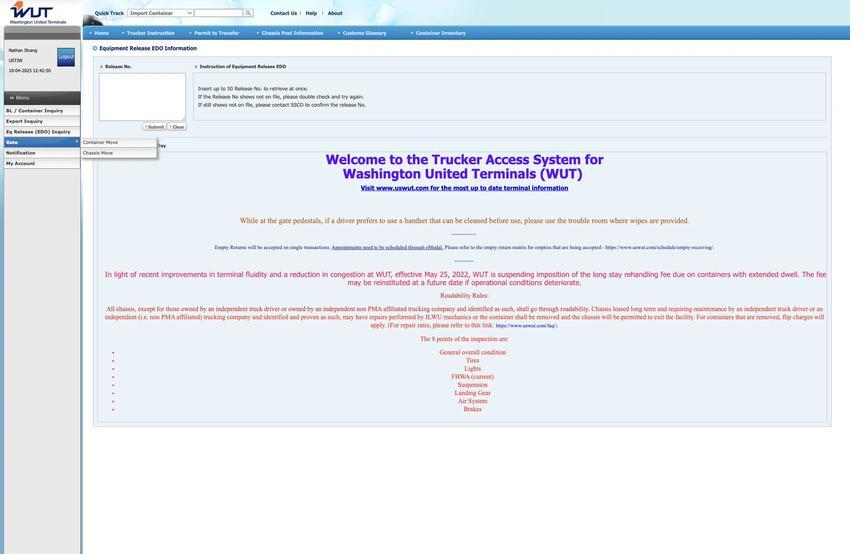 Task type: vqa. For each thing, say whether or not it's contained in the screenshot.
13:49:49
no



Task type: describe. For each thing, give the bounding box(es) containing it.
us
[[291, 10, 297, 16]]

my
[[6, 161, 13, 166]]

help link
[[306, 10, 317, 16]]

customs glossary
[[343, 30, 387, 36]]

customs
[[343, 30, 364, 36]]

contact
[[271, 10, 290, 16]]

chassis for chassis move
[[83, 150, 100, 156]]

notification link
[[4, 148, 80, 158]]

transfer
[[219, 30, 239, 36]]

login image
[[57, 48, 75, 67]]

help
[[306, 10, 317, 16]]

export
[[6, 119, 23, 124]]

export inquiry link
[[4, 116, 80, 127]]

gate
[[6, 140, 18, 145]]

release
[[14, 129, 33, 134]]

bl
[[6, 108, 12, 113]]

pool
[[282, 30, 292, 36]]

eq release (edo) inquiry
[[6, 129, 70, 134]]

notification
[[6, 150, 35, 156]]

inventory
[[442, 30, 466, 36]]

move for container move
[[106, 140, 118, 145]]

trucker
[[127, 30, 146, 36]]

/
[[14, 108, 17, 113]]

container move
[[83, 140, 118, 145]]

track
[[110, 10, 124, 16]]

inquiry for (edo)
[[52, 129, 70, 134]]

contact us link
[[271, 10, 297, 16]]

information
[[294, 30, 323, 36]]

container for container inventory
[[416, 30, 440, 36]]

10-
[[9, 68, 15, 73]]

bl / container inquiry
[[6, 108, 63, 113]]



Task type: locate. For each thing, give the bounding box(es) containing it.
0 horizontal spatial chassis
[[83, 150, 100, 156]]

move up chassis move link
[[106, 140, 118, 145]]

eq release (edo) inquiry link
[[4, 127, 80, 137]]

0 vertical spatial inquiry
[[44, 108, 63, 113]]

inquiry right (edo)
[[52, 129, 70, 134]]

0 vertical spatial move
[[106, 140, 118, 145]]

eq
[[6, 129, 12, 134]]

chassis for chassis pool information
[[262, 30, 280, 36]]

export inquiry
[[6, 119, 43, 124]]

glossary
[[366, 30, 387, 36]]

0 vertical spatial chassis
[[262, 30, 280, 36]]

12:42:51
[[33, 68, 51, 73]]

quick track
[[95, 10, 124, 16]]

move inside chassis move link
[[101, 150, 113, 156]]

1 vertical spatial move
[[101, 150, 113, 156]]

nathan strang
[[9, 48, 37, 53]]

about
[[328, 10, 343, 16]]

bl / container inquiry link
[[4, 106, 80, 116]]

1 vertical spatial inquiry
[[24, 119, 43, 124]]

contact us
[[271, 10, 297, 16]]

container up export inquiry
[[18, 108, 43, 113]]

chassis down container move
[[83, 150, 100, 156]]

move
[[106, 140, 118, 145], [101, 150, 113, 156]]

container left inventory
[[416, 30, 440, 36]]

quick
[[95, 10, 109, 16]]

permit to transfer
[[195, 30, 239, 36]]

chassis
[[262, 30, 280, 36], [83, 150, 100, 156]]

nathan
[[9, 48, 23, 53]]

inquiry down bl / container inquiry
[[24, 119, 43, 124]]

1 vertical spatial chassis
[[83, 150, 100, 156]]

2 vertical spatial inquiry
[[52, 129, 70, 134]]

my account
[[6, 161, 35, 166]]

1 vertical spatial container
[[18, 108, 43, 113]]

0 horizontal spatial container
[[18, 108, 43, 113]]

strang
[[24, 48, 37, 53]]

instruction
[[147, 30, 175, 36]]

inquiry up "export inquiry" link
[[44, 108, 63, 113]]

to
[[212, 30, 217, 36]]

(edo)
[[35, 129, 50, 134]]

inquiry
[[44, 108, 63, 113], [24, 119, 43, 124], [52, 129, 70, 134]]

move down container move
[[101, 150, 113, 156]]

0 vertical spatial container
[[416, 30, 440, 36]]

container up chassis move
[[83, 140, 105, 145]]

2 horizontal spatial container
[[416, 30, 440, 36]]

1 horizontal spatial chassis
[[262, 30, 280, 36]]

None text field
[[195, 9, 243, 17]]

ustiw
[[9, 58, 23, 63]]

1 horizontal spatial container
[[83, 140, 105, 145]]

home
[[95, 30, 109, 36]]

my account link
[[4, 158, 80, 169]]

container move link
[[80, 137, 157, 148]]

account
[[15, 161, 35, 166]]

move inside container move link
[[106, 140, 118, 145]]

10-04-2023 12:42:51
[[9, 68, 51, 73]]

about link
[[328, 10, 343, 16]]

chassis move link
[[80, 148, 157, 158]]

container for container move
[[83, 140, 105, 145]]

04-
[[15, 68, 22, 73]]

chassis pool information
[[262, 30, 323, 36]]

container
[[416, 30, 440, 36], [18, 108, 43, 113], [83, 140, 105, 145]]

chassis move
[[83, 150, 113, 156]]

2023
[[22, 68, 32, 73]]

2 vertical spatial container
[[83, 140, 105, 145]]

permit
[[195, 30, 211, 36]]

chassis left pool
[[262, 30, 280, 36]]

move for chassis move
[[101, 150, 113, 156]]

gate link
[[4, 137, 80, 148]]

container inventory
[[416, 30, 466, 36]]

trucker instruction
[[127, 30, 175, 36]]

inquiry for container
[[44, 108, 63, 113]]



